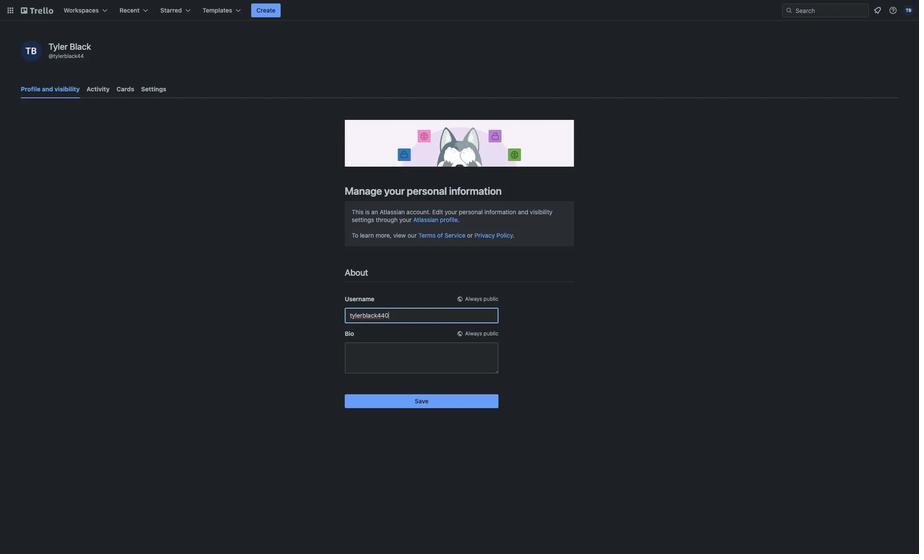 Task type: vqa. For each thing, say whether or not it's contained in the screenshot.
the leftmost work
no



Task type: locate. For each thing, give the bounding box(es) containing it.
. right privacy
[[513, 232, 515, 239]]

Search field
[[793, 4, 869, 17]]

templates button
[[197, 3, 246, 17]]

1 horizontal spatial atlassian
[[414, 216, 439, 224]]

0 notifications image
[[873, 5, 883, 16]]

your up profile at the left top of page
[[445, 208, 457, 216]]

0 vertical spatial tyler black (tylerblack44) image
[[904, 5, 914, 16]]

public
[[484, 296, 499, 302], [484, 331, 499, 337]]

1 always from the top
[[465, 296, 482, 302]]

0 vertical spatial always
[[465, 296, 482, 302]]

learn
[[360, 232, 374, 239]]

always public for username
[[465, 296, 499, 302]]

edit
[[433, 208, 443, 216]]

more,
[[376, 232, 392, 239]]

1 vertical spatial always public
[[465, 331, 499, 337]]

0 horizontal spatial .
[[458, 216, 460, 224]]

2 vertical spatial your
[[400, 216, 412, 224]]

an
[[372, 208, 378, 216]]

always for bio
[[465, 331, 482, 337]]

1 horizontal spatial tyler black (tylerblack44) image
[[904, 5, 914, 16]]

tyler black (tylerblack44) image left @
[[21, 41, 42, 62]]

terms of service or privacy policy .
[[419, 232, 515, 239]]

information up policy
[[485, 208, 517, 216]]

activity link
[[87, 81, 110, 97]]

personal inside 'this is an atlassian account. edit your personal information and visibility settings through your'
[[459, 208, 483, 216]]

0 vertical spatial personal
[[407, 185, 447, 197]]

1 vertical spatial information
[[485, 208, 517, 216]]

0 vertical spatial .
[[458, 216, 460, 224]]

and inside 'this is an atlassian account. edit your personal information and visibility settings through your'
[[518, 208, 529, 216]]

always public
[[465, 296, 499, 302], [465, 331, 499, 337]]

information inside 'this is an atlassian account. edit your personal information and visibility settings through your'
[[485, 208, 517, 216]]

this is an atlassian account. edit your personal information and visibility settings through your
[[352, 208, 553, 224]]

is
[[365, 208, 370, 216]]

information
[[449, 185, 502, 197], [485, 208, 517, 216]]

1 vertical spatial personal
[[459, 208, 483, 216]]

1 public from the top
[[484, 296, 499, 302]]

about
[[345, 268, 368, 278]]

save
[[415, 398, 429, 405]]

terms of service link
[[419, 232, 466, 239]]

0 vertical spatial atlassian
[[380, 208, 405, 216]]

1 horizontal spatial visibility
[[530, 208, 553, 216]]

1 horizontal spatial .
[[513, 232, 515, 239]]

. up service at the top of page
[[458, 216, 460, 224]]

2 public from the top
[[484, 331, 499, 337]]

information up 'this is an atlassian account. edit your personal information and visibility settings through your'
[[449, 185, 502, 197]]

of
[[438, 232, 443, 239]]

settings
[[352, 216, 374, 224]]

personal up account.
[[407, 185, 447, 197]]

0 vertical spatial visibility
[[55, 85, 80, 93]]

1 vertical spatial tyler black (tylerblack44) image
[[21, 41, 42, 62]]

1 vertical spatial always
[[465, 331, 482, 337]]

and
[[42, 85, 53, 93], [518, 208, 529, 216]]

0 horizontal spatial visibility
[[55, 85, 80, 93]]

1 vertical spatial atlassian
[[414, 216, 439, 224]]

visibility
[[55, 85, 80, 93], [530, 208, 553, 216]]

username
[[345, 295, 375, 303]]

primary element
[[0, 0, 920, 21]]

0 vertical spatial always public
[[465, 296, 499, 302]]

atlassian down account.
[[414, 216, 439, 224]]

your
[[384, 185, 405, 197], [445, 208, 457, 216], [400, 216, 412, 224]]

2 always from the top
[[465, 331, 482, 337]]

1 horizontal spatial and
[[518, 208, 529, 216]]

save button
[[345, 395, 499, 409]]

policy
[[497, 232, 513, 239]]

your down account.
[[400, 216, 412, 224]]

tyler black (tylerblack44) image right open information menu icon
[[904, 5, 914, 16]]

Username text field
[[345, 308, 499, 324]]

personal up or
[[459, 208, 483, 216]]

1 vertical spatial visibility
[[530, 208, 553, 216]]

manage your personal information
[[345, 185, 502, 197]]

terms
[[419, 232, 436, 239]]

public for bio
[[484, 331, 499, 337]]

personal
[[407, 185, 447, 197], [459, 208, 483, 216]]

@
[[49, 53, 53, 59]]

0 vertical spatial your
[[384, 185, 405, 197]]

atlassian inside 'this is an atlassian account. edit your personal information and visibility settings through your'
[[380, 208, 405, 216]]

tyler
[[49, 42, 68, 52]]

1 always public from the top
[[465, 296, 499, 302]]

0 horizontal spatial tyler black (tylerblack44) image
[[21, 41, 42, 62]]

our
[[408, 232, 417, 239]]

0 horizontal spatial personal
[[407, 185, 447, 197]]

atlassian
[[380, 208, 405, 216], [414, 216, 439, 224]]

2 always public from the top
[[465, 331, 499, 337]]

public for username
[[484, 296, 499, 302]]

profile
[[440, 216, 458, 224]]

cards link
[[117, 81, 134, 97]]

0 horizontal spatial atlassian
[[380, 208, 405, 216]]

always
[[465, 296, 482, 302], [465, 331, 482, 337]]

templates
[[203, 7, 232, 14]]

.
[[458, 216, 460, 224], [513, 232, 515, 239]]

0 horizontal spatial and
[[42, 85, 53, 93]]

settings link
[[141, 81, 166, 97]]

create
[[257, 7, 276, 14]]

tylerblack44
[[53, 53, 84, 59]]

0 vertical spatial information
[[449, 185, 502, 197]]

tyler black (tylerblack44) image
[[904, 5, 914, 16], [21, 41, 42, 62]]

black
[[70, 42, 91, 52]]

1 vertical spatial and
[[518, 208, 529, 216]]

1 vertical spatial public
[[484, 331, 499, 337]]

your up through
[[384, 185, 405, 197]]

atlassian profile
[[414, 216, 458, 224]]

cards
[[117, 85, 134, 93]]

atlassian up through
[[380, 208, 405, 216]]

privacy policy link
[[475, 232, 513, 239]]

1 horizontal spatial personal
[[459, 208, 483, 216]]

0 vertical spatial public
[[484, 296, 499, 302]]



Task type: describe. For each thing, give the bounding box(es) containing it.
workspaces
[[64, 7, 99, 14]]

settings
[[141, 85, 166, 93]]

starred
[[160, 7, 182, 14]]

back to home image
[[21, 3, 53, 17]]

bio
[[345, 330, 354, 338]]

account.
[[407, 208, 431, 216]]

activity
[[87, 85, 110, 93]]

create button
[[251, 3, 281, 17]]

Bio text field
[[345, 343, 499, 374]]

service
[[445, 232, 466, 239]]

open information menu image
[[889, 6, 898, 15]]

manage
[[345, 185, 382, 197]]

recent button
[[114, 3, 154, 17]]

visibility inside profile and visibility link
[[55, 85, 80, 93]]

recent
[[120, 7, 140, 14]]

0 vertical spatial and
[[42, 85, 53, 93]]

privacy
[[475, 232, 495, 239]]

search image
[[786, 7, 793, 14]]

1 vertical spatial .
[[513, 232, 515, 239]]

. to learn more, view our
[[352, 216, 460, 239]]

starred button
[[155, 3, 196, 17]]

or
[[467, 232, 473, 239]]

through
[[376, 216, 398, 224]]

always public for bio
[[465, 331, 499, 337]]

this
[[352, 208, 364, 216]]

1 vertical spatial your
[[445, 208, 457, 216]]

. inside . to learn more, view our
[[458, 216, 460, 224]]

profile
[[21, 85, 40, 93]]

always for username
[[465, 296, 482, 302]]

to
[[352, 232, 359, 239]]

tyler black @ tylerblack44
[[49, 42, 91, 59]]

visibility inside 'this is an atlassian account. edit your personal information and visibility settings through your'
[[530, 208, 553, 216]]

view
[[394, 232, 406, 239]]

atlassian profile link
[[414, 216, 458, 224]]

profile and visibility
[[21, 85, 80, 93]]

workspaces button
[[59, 3, 113, 17]]

profile and visibility link
[[21, 81, 80, 98]]



